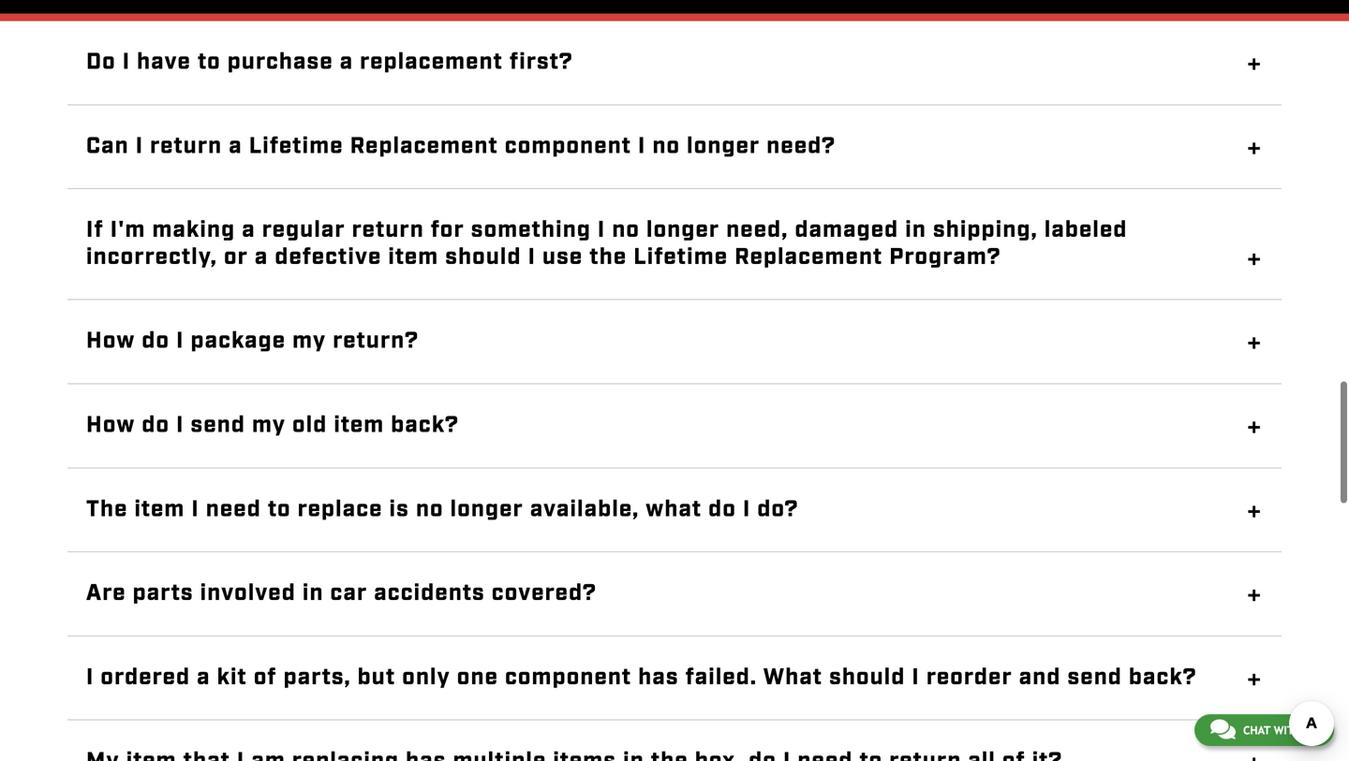Task type: locate. For each thing, give the bounding box(es) containing it.
1 vertical spatial no
[[612, 216, 640, 246]]

2 vertical spatial no
[[416, 495, 444, 525]]

send right and
[[1068, 663, 1123, 693]]

lifetime
[[249, 131, 344, 161], [634, 243, 728, 273]]

do
[[86, 47, 116, 77]]

how
[[86, 327, 135, 357], [86, 411, 135, 441]]

to right have
[[198, 47, 221, 77]]

replacement
[[350, 131, 498, 161], [735, 243, 883, 273]]

back?
[[391, 411, 459, 441], [1129, 663, 1197, 693]]

component down first?
[[505, 131, 632, 161]]

involved
[[200, 579, 296, 609]]

i
[[123, 47, 130, 77], [136, 131, 144, 161], [638, 131, 646, 161], [598, 216, 606, 246], [528, 243, 536, 273], [176, 327, 184, 357], [176, 411, 184, 441], [192, 495, 199, 525], [743, 495, 751, 525], [86, 663, 94, 693], [912, 663, 920, 693]]

1 how from the top
[[86, 327, 135, 357]]

shipping,
[[933, 216, 1038, 246]]

component down covered?
[[505, 663, 632, 693]]

lifetime right the
[[634, 243, 728, 273]]

accidents
[[374, 579, 485, 609]]

1 horizontal spatial lifetime
[[634, 243, 728, 273]]

1 vertical spatial how
[[86, 411, 135, 441]]

item right the old
[[334, 411, 385, 441]]

1 vertical spatial back?
[[1129, 663, 1197, 693]]

1 vertical spatial component
[[505, 663, 632, 693]]

1 horizontal spatial my
[[293, 327, 326, 357]]

in inside if i'm making a regular return for something i no longer need, damaged in shipping, labeled incorrectly, or a defective item should i use the lifetime replacement program?
[[906, 216, 927, 246]]

1 component from the top
[[505, 131, 632, 161]]

labeled
[[1045, 216, 1128, 246]]

0 horizontal spatial should
[[445, 243, 522, 273]]

component
[[505, 131, 632, 161], [505, 663, 632, 693]]

return
[[150, 131, 222, 161], [352, 216, 424, 246]]

1 vertical spatial item
[[334, 411, 385, 441]]

chat with us
[[1243, 724, 1319, 738]]

parts
[[133, 579, 194, 609]]

0 vertical spatial replacement
[[350, 131, 498, 161]]

if
[[86, 216, 104, 246]]

0 vertical spatial no
[[653, 131, 681, 161]]

my left return?
[[293, 327, 326, 357]]

are parts involved in car accidents covered?
[[86, 579, 597, 609]]

i ordered a kit of parts, but only one component has failed.  what should i reorder and send back?
[[86, 663, 1197, 693]]

item
[[388, 243, 439, 273], [334, 411, 385, 441], [134, 495, 185, 525]]

in
[[906, 216, 927, 246], [303, 579, 324, 609]]

2 horizontal spatial no
[[653, 131, 681, 161]]

kit
[[217, 663, 247, 693]]

how do i send my old item back?
[[86, 411, 459, 441]]

do
[[142, 327, 170, 357], [142, 411, 170, 441], [709, 495, 737, 525]]

2 horizontal spatial item
[[388, 243, 439, 273]]

a
[[340, 47, 353, 77], [229, 131, 242, 161], [242, 216, 256, 246], [255, 243, 268, 273], [197, 663, 211, 693]]

if i'm making a regular return for something i no longer need, damaged in shipping, labeled incorrectly, or a defective item should i use the lifetime replacement program?
[[86, 216, 1128, 273]]

defective
[[275, 243, 382, 273]]

replace
[[298, 495, 383, 525]]

return left for
[[352, 216, 424, 246]]

item right the defective
[[388, 243, 439, 273]]

program?
[[890, 243, 1001, 273]]

what
[[646, 495, 702, 525]]

of
[[254, 663, 277, 693]]

but
[[358, 663, 396, 693]]

0 vertical spatial in
[[906, 216, 927, 246]]

0 horizontal spatial replacement
[[350, 131, 498, 161]]

1 vertical spatial my
[[252, 411, 286, 441]]

is
[[389, 495, 410, 525]]

2 how from the top
[[86, 411, 135, 441]]

no inside if i'm making a regular return for something i no longer need, damaged in shipping, labeled incorrectly, or a defective item should i use the lifetime replacement program?
[[612, 216, 640, 246]]

0 vertical spatial my
[[293, 327, 326, 357]]

0 vertical spatial component
[[505, 131, 632, 161]]

my
[[293, 327, 326, 357], [252, 411, 286, 441]]

need
[[206, 495, 261, 525]]

do for send
[[142, 411, 170, 441]]

my for send
[[252, 411, 286, 441]]

1 vertical spatial replacement
[[735, 243, 883, 273]]

1 vertical spatial should
[[829, 663, 906, 693]]

do for package
[[142, 327, 170, 357]]

1 horizontal spatial in
[[906, 216, 927, 246]]

0 horizontal spatial my
[[252, 411, 286, 441]]

how down incorrectly,
[[86, 327, 135, 357]]

1 vertical spatial to
[[268, 495, 291, 525]]

in right damaged
[[906, 216, 927, 246]]

use
[[543, 243, 583, 273]]

no
[[653, 131, 681, 161], [612, 216, 640, 246], [416, 495, 444, 525]]

need?
[[767, 131, 836, 161]]

0 horizontal spatial back?
[[391, 411, 459, 441]]

in left car
[[303, 579, 324, 609]]

1 horizontal spatial should
[[829, 663, 906, 693]]

how up 'the'
[[86, 411, 135, 441]]

item right 'the'
[[134, 495, 185, 525]]

1 horizontal spatial replacement
[[735, 243, 883, 273]]

my left the old
[[252, 411, 286, 441]]

to
[[198, 47, 221, 77], [268, 495, 291, 525]]

should
[[445, 243, 522, 273], [829, 663, 906, 693]]

1 vertical spatial in
[[303, 579, 324, 609]]

0 vertical spatial should
[[445, 243, 522, 273]]

1 vertical spatial do
[[142, 411, 170, 441]]

longer left the need?
[[687, 131, 760, 161]]

0 vertical spatial how
[[86, 327, 135, 357]]

longer left need,
[[647, 216, 720, 246]]

1 vertical spatial longer
[[647, 216, 720, 246]]

lifetime up regular
[[249, 131, 344, 161]]

longer
[[687, 131, 760, 161], [647, 216, 720, 246], [450, 495, 524, 525]]

0 horizontal spatial no
[[416, 495, 444, 525]]

to right need
[[268, 495, 291, 525]]

purchase
[[227, 47, 333, 77]]

0 vertical spatial item
[[388, 243, 439, 273]]

parts,
[[284, 663, 351, 693]]

how for how do i package my return?
[[86, 327, 135, 357]]

0 horizontal spatial item
[[134, 495, 185, 525]]

1 horizontal spatial send
[[1068, 663, 1123, 693]]

the item i need to replace is no longer available, what do i do?
[[86, 495, 799, 525]]

send
[[191, 411, 246, 441], [1068, 663, 1123, 693]]

send up need
[[191, 411, 246, 441]]

0 vertical spatial do
[[142, 327, 170, 357]]

0 vertical spatial lifetime
[[249, 131, 344, 161]]

0 vertical spatial back?
[[391, 411, 459, 441]]

1 horizontal spatial no
[[612, 216, 640, 246]]

should right what on the bottom right of page
[[829, 663, 906, 693]]

1 vertical spatial return
[[352, 216, 424, 246]]

1 horizontal spatial item
[[334, 411, 385, 441]]

i'm
[[110, 216, 146, 246]]

ordered
[[101, 663, 190, 693]]

1 horizontal spatial return
[[352, 216, 424, 246]]

should left "use"
[[445, 243, 522, 273]]

available,
[[530, 495, 639, 525]]

what
[[764, 663, 823, 693]]

longer right is
[[450, 495, 524, 525]]

0 vertical spatial to
[[198, 47, 221, 77]]

1 vertical spatial lifetime
[[634, 243, 728, 273]]

1 horizontal spatial back?
[[1129, 663, 1197, 693]]

0 horizontal spatial lifetime
[[249, 131, 344, 161]]

should inside if i'm making a regular return for something i no longer need, damaged in shipping, labeled incorrectly, or a defective item should i use the lifetime replacement program?
[[445, 243, 522, 273]]

0 horizontal spatial send
[[191, 411, 246, 441]]

0 horizontal spatial return
[[150, 131, 222, 161]]

return right can
[[150, 131, 222, 161]]

0 horizontal spatial in
[[303, 579, 324, 609]]



Task type: vqa. For each thing, say whether or not it's contained in the screenshot.
bottom Verified
no



Task type: describe. For each thing, give the bounding box(es) containing it.
how for how do i send my old item back?
[[86, 411, 135, 441]]

car
[[330, 579, 368, 609]]

one
[[457, 663, 499, 693]]

2 vertical spatial longer
[[450, 495, 524, 525]]

2 vertical spatial do
[[709, 495, 737, 525]]

item inside if i'm making a regular return for something i no longer need, damaged in shipping, labeled incorrectly, or a defective item should i use the lifetime replacement program?
[[388, 243, 439, 273]]

lifetime inside if i'm making a regular return for something i no longer need, damaged in shipping, labeled incorrectly, or a defective item should i use the lifetime replacement program?
[[634, 243, 728, 273]]

longer inside if i'm making a regular return for something i no longer need, damaged in shipping, labeled incorrectly, or a defective item should i use the lifetime replacement program?
[[647, 216, 720, 246]]

need,
[[726, 216, 789, 246]]

or
[[224, 243, 248, 273]]

return inside if i'm making a regular return for something i no longer need, damaged in shipping, labeled incorrectly, or a defective item should i use the lifetime replacement program?
[[352, 216, 424, 246]]

failed.
[[686, 663, 757, 693]]

can i return a lifetime replacement component i no longer need?
[[86, 131, 836, 161]]

only
[[402, 663, 451, 693]]

0 vertical spatial longer
[[687, 131, 760, 161]]

making
[[152, 216, 235, 246]]

with
[[1274, 724, 1302, 738]]

have
[[137, 47, 191, 77]]

my for package
[[293, 327, 326, 357]]

the
[[86, 495, 128, 525]]

something
[[471, 216, 591, 246]]

for
[[431, 216, 465, 246]]

reorder
[[927, 663, 1013, 693]]

do?
[[758, 495, 799, 525]]

chat
[[1243, 724, 1271, 738]]

damaged
[[795, 216, 899, 246]]

2 component from the top
[[505, 663, 632, 693]]

regular
[[262, 216, 346, 246]]

covered?
[[492, 579, 597, 609]]

return?
[[333, 327, 419, 357]]

and
[[1019, 663, 1061, 693]]

0 vertical spatial send
[[191, 411, 246, 441]]

how do i package my return?
[[86, 327, 419, 357]]

us
[[1305, 724, 1319, 738]]

first?
[[510, 47, 573, 77]]

replacement inside if i'm making a regular return for something i no longer need, damaged in shipping, labeled incorrectly, or a defective item should i use the lifetime replacement program?
[[735, 243, 883, 273]]

0 vertical spatial return
[[150, 131, 222, 161]]

are
[[86, 579, 126, 609]]

package
[[191, 327, 286, 357]]

incorrectly,
[[86, 243, 217, 273]]

chat with us link
[[1195, 715, 1334, 747]]

can
[[86, 131, 129, 161]]

old
[[292, 411, 327, 441]]

replacement
[[360, 47, 503, 77]]

do i have to purchase a replacement first?
[[86, 47, 573, 77]]

comments image
[[1211, 719, 1236, 741]]

has
[[638, 663, 679, 693]]

1 horizontal spatial to
[[268, 495, 291, 525]]

0 horizontal spatial to
[[198, 47, 221, 77]]

2 vertical spatial item
[[134, 495, 185, 525]]

the
[[590, 243, 627, 273]]

1 vertical spatial send
[[1068, 663, 1123, 693]]



